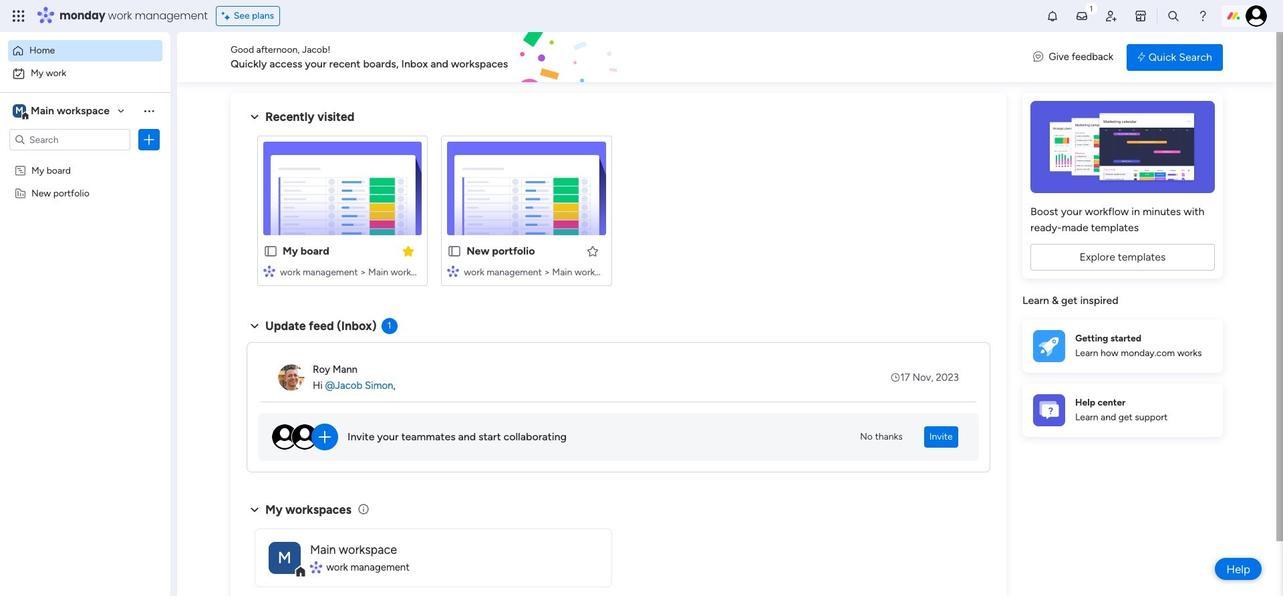 Task type: locate. For each thing, give the bounding box(es) containing it.
2 public board image from the left
[[448, 244, 462, 259]]

workspace selection element
[[13, 103, 112, 120]]

invite members image
[[1105, 9, 1119, 23]]

1 vertical spatial workspace image
[[269, 542, 301, 574]]

workspace image
[[13, 104, 26, 118], [269, 542, 301, 574]]

1 public board image from the left
[[263, 244, 278, 259]]

public board image
[[263, 244, 278, 259], [448, 244, 462, 259]]

update feed image
[[1076, 9, 1089, 23]]

0 vertical spatial option
[[8, 40, 163, 62]]

close update feed (inbox) image
[[247, 318, 263, 334]]

close my workspaces image
[[247, 502, 263, 518]]

remove from favorites image
[[402, 244, 415, 258]]

roy mann image
[[278, 364, 305, 391]]

v2 bolt switch image
[[1138, 50, 1146, 65]]

option
[[8, 40, 163, 62], [8, 63, 163, 84], [0, 158, 171, 161]]

monday marketplace image
[[1135, 9, 1148, 23]]

public board image for remove from favorites image
[[263, 244, 278, 259]]

templates image image
[[1035, 101, 1212, 193]]

1 horizontal spatial public board image
[[448, 244, 462, 259]]

0 vertical spatial workspace image
[[13, 104, 26, 118]]

options image
[[142, 133, 156, 146]]

2 vertical spatial option
[[0, 158, 171, 161]]

help center element
[[1023, 384, 1224, 437]]

public board image for add to favorites icon
[[448, 244, 462, 259]]

list box
[[0, 156, 171, 385]]

0 horizontal spatial public board image
[[263, 244, 278, 259]]

1 image
[[1086, 1, 1098, 16]]



Task type: vqa. For each thing, say whether or not it's contained in the screenshot.
search box
no



Task type: describe. For each thing, give the bounding box(es) containing it.
v2 user feedback image
[[1034, 50, 1044, 65]]

search everything image
[[1168, 9, 1181, 23]]

quick search results list box
[[247, 125, 991, 302]]

select product image
[[12, 9, 25, 23]]

see plans image
[[222, 9, 234, 23]]

close recently visited image
[[247, 109, 263, 125]]

notifications image
[[1047, 9, 1060, 23]]

1 element
[[382, 318, 398, 334]]

0 horizontal spatial workspace image
[[13, 104, 26, 118]]

help image
[[1197, 9, 1210, 23]]

Search in workspace field
[[28, 132, 112, 147]]

jacob simon image
[[1247, 5, 1268, 27]]

1 vertical spatial option
[[8, 63, 163, 84]]

1 horizontal spatial workspace image
[[269, 542, 301, 574]]

add to favorites image
[[586, 244, 600, 258]]

getting started element
[[1023, 319, 1224, 373]]

workspace options image
[[142, 104, 156, 118]]



